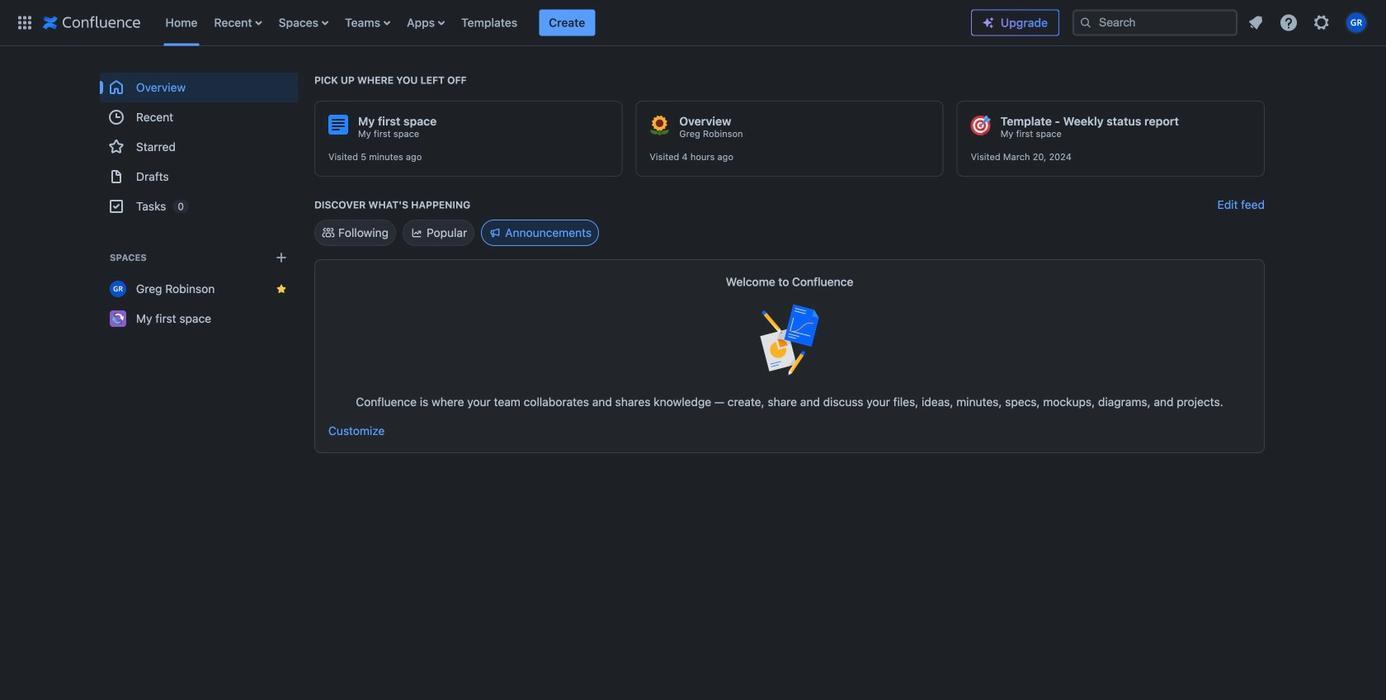 Task type: describe. For each thing, give the bounding box(es) containing it.
settings icon image
[[1313, 13, 1332, 33]]

notification icon image
[[1247, 13, 1266, 33]]

list item inside global element
[[539, 9, 595, 36]]

premium image
[[982, 16, 996, 29]]

:dart: image
[[971, 116, 991, 135]]

list for the premium icon on the top of the page
[[1242, 8, 1377, 38]]

:sunflower: image
[[650, 116, 670, 135]]

:sunflower: image
[[650, 116, 670, 135]]

:dart: image
[[971, 116, 991, 135]]

list for appswitcher icon
[[157, 0, 972, 46]]

help icon image
[[1280, 13, 1299, 33]]

global element
[[10, 0, 972, 46]]

search image
[[1080, 16, 1093, 29]]



Task type: locate. For each thing, give the bounding box(es) containing it.
group
[[100, 73, 298, 221]]

list
[[157, 0, 972, 46], [1242, 8, 1377, 38]]

banner
[[0, 0, 1387, 46]]

0 horizontal spatial list
[[157, 0, 972, 46]]

Search field
[[1073, 9, 1238, 36]]

unstar this space image
[[275, 282, 288, 296]]

list item
[[539, 9, 595, 36]]

create a space image
[[272, 248, 291, 267]]

confluence image
[[43, 13, 141, 33], [43, 13, 141, 33]]

1 horizontal spatial list
[[1242, 8, 1377, 38]]

appswitcher icon image
[[15, 13, 35, 33]]

None search field
[[1073, 9, 1238, 36]]



Task type: vqa. For each thing, say whether or not it's contained in the screenshot.
banner
yes



